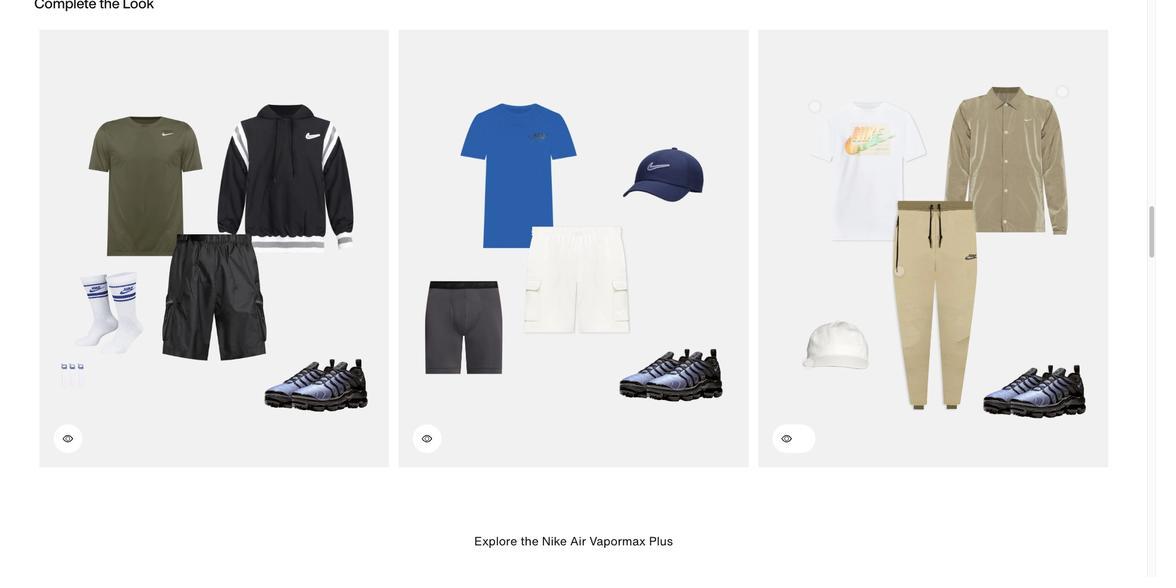 Task type: vqa. For each thing, say whether or not it's contained in the screenshot.
"Nike Home Page" image
no



Task type: describe. For each thing, give the bounding box(es) containing it.
vapormax
[[589, 533, 646, 550]]

image of nike air vapormax plus men's shoes image inside outfit bundle number 3 region
[[983, 365, 1087, 419]]

click enter to shop for nike sportswear tech fleece men's joggers, price $125 image
[[892, 264, 907, 278]]

image of nike dri-fit ultra stretch micro men's long boxer brief (3-pack) image
[[422, 279, 505, 376]]

explore the nike air vapormax plus
[[474, 533, 673, 550]]

image of nike air vapormax plus men's shoes image for image of nike sportswear tech pack men's woven utility shorts
[[265, 359, 368, 412]]

outfit bundle number 3 region
[[758, 30, 1108, 468]]

image of nike sportswear dri-fit everyday essential crew socks (3 pairs) image
[[60, 271, 144, 388]]

eye icon image for outfit bundle number 3 region
[[781, 432, 792, 446]]

image of nike club unstructured flat bill cap image
[[802, 319, 870, 370]]

image of nike dri-fit legend men's fitness t-shirt image
[[86, 115, 205, 258]]

nike
[[542, 533, 567, 550]]

image of nike men's dri-fit fitness t-shirt image
[[459, 102, 579, 250]]

plus
[[649, 533, 673, 550]]

click enter to shop for nike club unstructured flat bill cap, price $26 application
[[799, 353, 819, 373]]

eye icon image for 'outfit bundle number 2' region
[[421, 432, 433, 446]]

outfit bundle number 1 region
[[39, 30, 389, 468]]

the
[[520, 533, 539, 550]]

click enter to shop for nike club unstructured flat bill cap, price $26 image
[[802, 356, 816, 370]]

image of nike authentics men's woven lined 1/2-zip hoodie image
[[215, 102, 356, 255]]

image of nike sportswear tech fleece men's joggers image
[[892, 200, 979, 411]]

explore
[[474, 533, 517, 550]]

outfit bundle number 2 region
[[399, 30, 749, 468]]

image of nike air vapormax plus men's shoes image for image of nike sportswear club men's cargo shorts
[[619, 349, 723, 402]]



Task type: locate. For each thing, give the bounding box(es) containing it.
eye icon image inside outfit bundle number 1 region
[[62, 432, 73, 446]]

1 eye icon image from the left
[[62, 432, 73, 446]]

2 eye icon image from the left
[[421, 432, 433, 446]]

click enter to shop for nike sportswear authentics men's coaches jacket, price $125 application
[[1053, 82, 1073, 102]]

image of nike sportswear club men's cargo shorts image
[[522, 225, 631, 335]]

click enter to shop for nike sportswear men's t-shirt, price $30 application
[[805, 97, 825, 117]]

1 horizontal spatial image of nike air vapormax plus men's shoes image
[[619, 349, 723, 402]]

0 horizontal spatial image of nike air vapormax plus men's shoes image
[[265, 359, 368, 412]]

air
[[570, 533, 586, 550]]

2 horizontal spatial image of nike air vapormax plus men's shoes image
[[983, 365, 1087, 419]]

eye icon image inside 'outfit bundle number 2' region
[[421, 432, 433, 446]]

eye icon image for outfit bundle number 1 region
[[62, 432, 73, 446]]

image of nike air vapormax plus men's shoes image inside 'outfit bundle number 2' region
[[619, 349, 723, 402]]

image of nike sportswear authentics men's coaches jacket image
[[942, 85, 1070, 237]]

image of nike sportswear men's t-shirt image
[[808, 100, 930, 245]]

image of nike air vapormax plus men's shoes image inside outfit bundle number 1 region
[[265, 359, 368, 412]]

eye icon image inside outfit bundle number 3 region
[[781, 432, 792, 446]]

image of nike club unstructured swoosh cap image
[[623, 147, 704, 202]]

eye icon image
[[62, 432, 73, 446], [421, 432, 433, 446], [781, 432, 792, 446]]

click enter to shop for nike sportswear men's t-shirt, price $30 image
[[808, 100, 822, 114]]

1 horizontal spatial eye icon image
[[421, 432, 433, 446]]

2 horizontal spatial eye icon image
[[781, 432, 792, 446]]

image of nike air vapormax plus men's shoes image
[[619, 349, 723, 402], [265, 359, 368, 412], [983, 365, 1087, 419]]

0 horizontal spatial eye icon image
[[62, 432, 73, 446]]

3 eye icon image from the left
[[781, 432, 792, 446]]

click enter to shop for nike sportswear authentics men's coaches jacket, price $125 image
[[1056, 85, 1070, 99]]

click enter to shop for nike sportswear tech fleece men's joggers, price $125 application
[[889, 261, 910, 281]]

image of nike sportswear tech pack men's woven utility shorts image
[[160, 232, 269, 364]]



